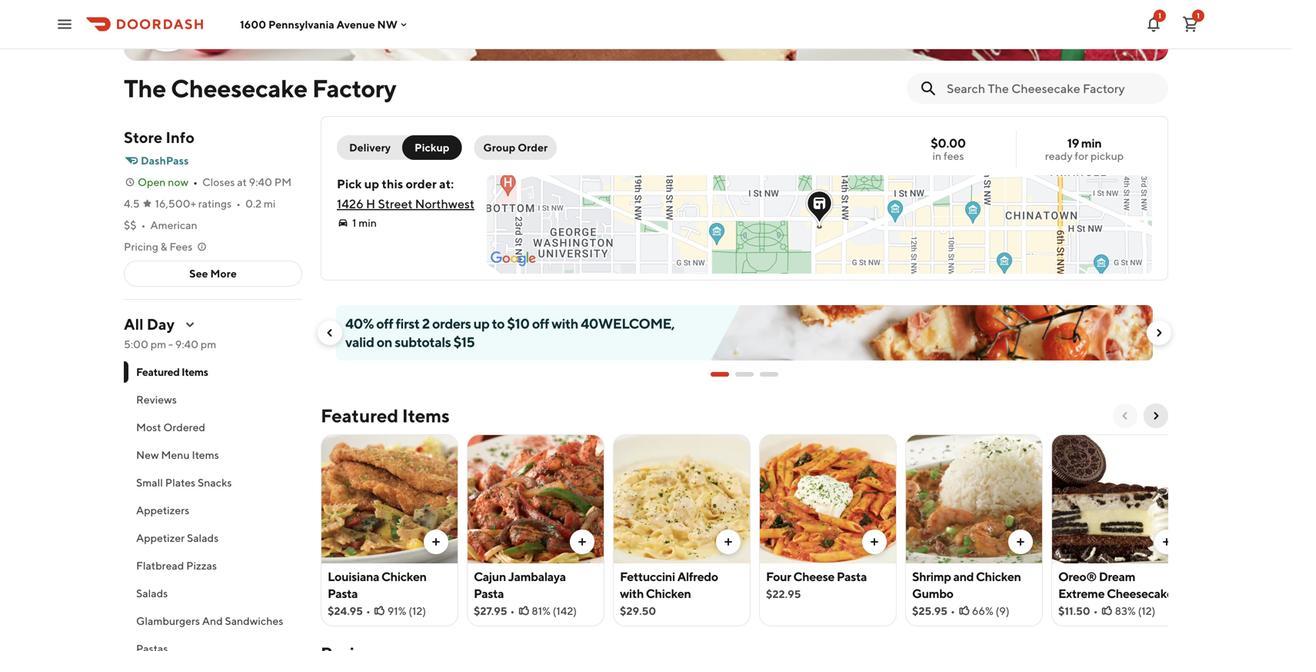 Task type: vqa. For each thing, say whether or not it's contained in the screenshot.
1 button
yes



Task type: locate. For each thing, give the bounding box(es) containing it.
next button of carousel image
[[1150, 410, 1162, 422]]

• right '$24.95'
[[366, 605, 371, 618]]

1 horizontal spatial pasta
[[474, 587, 504, 601]]

next button of carousel image
[[1153, 327, 1165, 339]]

ratings
[[198, 197, 232, 210]]

1 horizontal spatial pm
[[201, 338, 216, 351]]

up
[[364, 177, 379, 191], [474, 315, 490, 332]]

pm left -
[[151, 338, 166, 351]]

pasta
[[837, 570, 867, 584], [328, 587, 358, 601], [474, 587, 504, 601]]

add item to cart image for fettuccini alfredo with chicken
[[722, 536, 735, 549]]

add item to cart image for four cheese pasta
[[869, 536, 881, 549]]

0 horizontal spatial 1
[[352, 217, 356, 229]]

salads button
[[124, 580, 302, 608]]

at
[[237, 176, 247, 188]]

• right $25.95
[[951, 605, 955, 618]]

flatbread pizzas
[[136, 560, 217, 572]]

(12)
[[409, 605, 426, 618], [1138, 605, 1156, 618]]

(12) right '91%'
[[409, 605, 426, 618]]

with
[[552, 315, 578, 332], [620, 587, 644, 601]]

1 vertical spatial featured
[[321, 405, 398, 427]]

1 horizontal spatial add item to cart image
[[1161, 536, 1173, 549]]

2 horizontal spatial pasta
[[837, 570, 867, 584]]

featured items down the 'on'
[[321, 405, 450, 427]]

1 vertical spatial items
[[402, 405, 450, 427]]

delivery
[[349, 141, 391, 154]]

dream
[[1099, 570, 1136, 584]]

2
[[422, 315, 430, 332]]

chicken down fettuccini at the bottom
[[646, 587, 691, 601]]

on
[[377, 334, 392, 350]]

off up the 'on'
[[376, 315, 393, 332]]

2 (12) from the left
[[1138, 605, 1156, 618]]

1 vertical spatial salads
[[136, 587, 168, 600]]

pasta inside cajun jambalaya pasta
[[474, 587, 504, 601]]

min for 19
[[1081, 136, 1102, 150]]

items inside heading
[[402, 405, 450, 427]]

louisiana chicken pasta image
[[322, 435, 458, 564]]

cheesecake down the 1600
[[171, 74, 308, 103]]

pasta down cajun
[[474, 587, 504, 601]]

now
[[168, 176, 189, 188]]

jambalaya
[[508, 570, 566, 584]]

83% (12)
[[1115, 605, 1156, 618]]

small plates snacks button
[[124, 469, 302, 497]]

$$
[[124, 219, 137, 232]]

pickup
[[415, 141, 450, 154]]

day
[[147, 315, 175, 333]]

0 horizontal spatial pm
[[151, 338, 166, 351]]

2 horizontal spatial 1
[[1197, 11, 1200, 20]]

9:40 right -
[[175, 338, 198, 351]]

1 horizontal spatial 9:40
[[249, 176, 272, 188]]

chicken up "91% (12)"
[[382, 570, 427, 584]]

1 horizontal spatial min
[[1081, 136, 1102, 150]]

0 vertical spatial 9:40
[[249, 176, 272, 188]]

pasta right cheese in the right of the page
[[837, 570, 867, 584]]

1 horizontal spatial up
[[474, 315, 490, 332]]

alfredo
[[677, 570, 718, 584]]

0 horizontal spatial up
[[364, 177, 379, 191]]

fees
[[170, 240, 193, 253]]

off right $10
[[532, 315, 549, 332]]

$11.50
[[1059, 605, 1091, 618]]

pm right -
[[201, 338, 216, 351]]

cheesecake up 83% (12)
[[1107, 587, 1174, 601]]

2 add item to cart image from the left
[[1161, 536, 1173, 549]]

1 vertical spatial cheesecake
[[1107, 587, 1174, 601]]

featured down valid
[[321, 405, 398, 427]]

small plates snacks
[[136, 477, 232, 489]]

0 horizontal spatial chicken
[[382, 570, 427, 584]]

order
[[406, 177, 437, 191]]

• right now
[[193, 176, 198, 188]]

40% off first 2 orders up to $10 off with 40welcome, valid on subtotals $15
[[345, 315, 675, 350]]

oreo® dream extreme cheesecake image
[[1052, 435, 1189, 564]]

min down 'h'
[[359, 217, 377, 229]]

items
[[182, 366, 208, 378], [402, 405, 450, 427], [192, 449, 219, 462]]

featured up reviews
[[136, 366, 180, 378]]

0 vertical spatial salads
[[187, 532, 219, 545]]

1 vertical spatial min
[[359, 217, 377, 229]]

new menu items button
[[124, 442, 302, 469]]

glamburgers and sandwiches button
[[124, 608, 302, 635]]

chicken
[[382, 570, 427, 584], [976, 570, 1021, 584], [646, 587, 691, 601]]

chicken up (9) at bottom right
[[976, 570, 1021, 584]]

with right $10
[[552, 315, 578, 332]]

0 vertical spatial min
[[1081, 136, 1102, 150]]

select promotional banner element
[[711, 361, 779, 388]]

items down most ordered button
[[192, 449, 219, 462]]

chicken inside fettuccini alfredo with chicken $29.50
[[646, 587, 691, 601]]

up up 'h'
[[364, 177, 379, 191]]

pasta up '$24.95'
[[328, 587, 358, 601]]

see more
[[189, 267, 237, 280]]

group order button
[[474, 135, 557, 160]]

19 min ready for pickup
[[1045, 136, 1124, 162]]

appetizer salads
[[136, 532, 219, 545]]

16,500+ ratings •
[[155, 197, 241, 210]]

1 down 1426
[[352, 217, 356, 229]]

off
[[376, 315, 393, 332], [532, 315, 549, 332]]

0 vertical spatial with
[[552, 315, 578, 332]]

up inside pick up this order at: 1426 h street northwest
[[364, 177, 379, 191]]

sandwiches
[[225, 615, 283, 628]]

powered by google image
[[491, 252, 536, 267]]

2 vertical spatial items
[[192, 449, 219, 462]]

9:40 right at
[[249, 176, 272, 188]]

$25.95
[[912, 605, 948, 618]]

1 (12) from the left
[[409, 605, 426, 618]]

valid
[[345, 334, 374, 350]]

salads down flatbread
[[136, 587, 168, 600]]

$15
[[453, 334, 475, 350]]

appetizers button
[[124, 497, 302, 525]]

flatbread
[[136, 560, 184, 572]]

add item to cart image for oreo® dream extreme cheesecake
[[1161, 536, 1173, 549]]

0 horizontal spatial min
[[359, 217, 377, 229]]

add item to cart image
[[430, 536, 442, 549], [576, 536, 589, 549], [722, 536, 735, 549], [1015, 536, 1027, 549]]

1 horizontal spatial (12)
[[1138, 605, 1156, 618]]

0 horizontal spatial pasta
[[328, 587, 358, 601]]

four cheese pasta $22.95
[[766, 570, 867, 601]]

pasta inside louisiana chicken pasta
[[328, 587, 358, 601]]

1 vertical spatial 9:40
[[175, 338, 198, 351]]

salads up "pizzas"
[[187, 532, 219, 545]]

fettuccini alfredo with chicken image
[[614, 435, 750, 564]]

1 horizontal spatial 1
[[1159, 11, 1162, 20]]

$0.00
[[931, 136, 966, 150]]

1 for notification bell image
[[1159, 11, 1162, 20]]

gumbo
[[912, 587, 954, 601]]

to
[[492, 315, 505, 332]]

1 horizontal spatial off
[[532, 315, 549, 332]]

min right 19
[[1081, 136, 1102, 150]]

2 add item to cart image from the left
[[576, 536, 589, 549]]

new
[[136, 449, 159, 462]]

• right $27.95
[[510, 605, 515, 618]]

cajun jambalaya pasta
[[474, 570, 566, 601]]

1 add item to cart image from the left
[[430, 536, 442, 549]]

$$ • american
[[124, 219, 197, 232]]

0 vertical spatial featured
[[136, 366, 180, 378]]

4.5
[[124, 197, 140, 210]]

nw
[[377, 18, 398, 31]]

&
[[161, 240, 167, 253]]

0 vertical spatial cheesecake
[[171, 74, 308, 103]]

$10
[[507, 315, 530, 332]]

1 horizontal spatial with
[[620, 587, 644, 601]]

shrimp and chicken gumbo image
[[906, 435, 1042, 564]]

$29.50
[[620, 605, 656, 618]]

up left to
[[474, 315, 490, 332]]

pasta for louisiana chicken pasta
[[328, 587, 358, 601]]

with up $29.50
[[620, 587, 644, 601]]

pasta inside four cheese pasta $22.95
[[837, 570, 867, 584]]

0 horizontal spatial add item to cart image
[[869, 536, 881, 549]]

0 horizontal spatial off
[[376, 315, 393, 332]]

1 vertical spatial with
[[620, 587, 644, 601]]

appetizer salads button
[[124, 525, 302, 552]]

0 horizontal spatial 9:40
[[175, 338, 198, 351]]

closes
[[202, 176, 235, 188]]

4 add item to cart image from the left
[[1015, 536, 1027, 549]]

1 vertical spatial up
[[474, 315, 490, 332]]

1 horizontal spatial chicken
[[646, 587, 691, 601]]

9:40 for pm
[[249, 176, 272, 188]]

min inside 19 min ready for pickup
[[1081, 136, 1102, 150]]

1 pm from the left
[[151, 338, 166, 351]]

items down subtotals
[[402, 405, 450, 427]]

pick up this order at: 1426 h street northwest
[[337, 177, 475, 211]]

plates
[[165, 477, 196, 489]]

1 left 1 items, open order cart image
[[1159, 11, 1162, 20]]

81%
[[532, 605, 551, 618]]

2 horizontal spatial chicken
[[976, 570, 1021, 584]]

1
[[1159, 11, 1162, 20], [1197, 11, 1200, 20], [352, 217, 356, 229]]

0 horizontal spatial featured items
[[136, 366, 208, 378]]

add item to cart image
[[869, 536, 881, 549], [1161, 536, 1173, 549]]

most
[[136, 421, 161, 434]]

cheesecake
[[171, 74, 308, 103], [1107, 587, 1174, 601]]

0 vertical spatial up
[[364, 177, 379, 191]]

1 right notification bell image
[[1197, 11, 1200, 20]]

featured items down -
[[136, 366, 208, 378]]

salads
[[187, 532, 219, 545], [136, 587, 168, 600]]

1 horizontal spatial cheesecake
[[1107, 587, 1174, 601]]

min
[[1081, 136, 1102, 150], [359, 217, 377, 229]]

•
[[193, 176, 198, 188], [236, 197, 241, 210], [141, 219, 146, 232], [366, 605, 371, 618], [510, 605, 515, 618], [951, 605, 955, 618], [1094, 605, 1098, 618]]

four cheese pasta image
[[760, 435, 896, 564]]

40welcome,
[[581, 315, 675, 332]]

3 add item to cart image from the left
[[722, 536, 735, 549]]

items up reviews "button"
[[182, 366, 208, 378]]

most ordered
[[136, 421, 205, 434]]

store
[[124, 128, 163, 147]]

group order
[[483, 141, 548, 154]]

1 horizontal spatial featured
[[321, 405, 398, 427]]

1 inside button
[[1197, 11, 1200, 20]]

order methods option group
[[337, 135, 462, 160]]

9:40
[[249, 176, 272, 188], [175, 338, 198, 351]]

0 horizontal spatial cheesecake
[[171, 74, 308, 103]]

this
[[382, 177, 403, 191]]

1 horizontal spatial featured items
[[321, 405, 450, 427]]

(12) right "83%"
[[1138, 605, 1156, 618]]

extreme
[[1059, 587, 1105, 601]]

1 add item to cart image from the left
[[869, 536, 881, 549]]

0 horizontal spatial with
[[552, 315, 578, 332]]

-
[[168, 338, 173, 351]]

0 horizontal spatial (12)
[[409, 605, 426, 618]]

Pickup radio
[[402, 135, 462, 160]]

in
[[933, 150, 942, 162]]



Task type: describe. For each thing, give the bounding box(es) containing it.
map region
[[376, 37, 1164, 431]]

featured items heading
[[321, 404, 450, 429]]

1 off from the left
[[376, 315, 393, 332]]

louisiana
[[328, 570, 379, 584]]

up inside 40% off first 2 orders up to $10 off with 40welcome, valid on subtotals $15
[[474, 315, 490, 332]]

all day
[[124, 315, 175, 333]]

mi
[[264, 197, 276, 210]]

pricing & fees button
[[124, 239, 208, 255]]

(12) for oreo® dream extreme cheesecake
[[1138, 605, 1156, 618]]

pickup
[[1091, 150, 1124, 162]]

reviews
[[136, 393, 177, 406]]

0 horizontal spatial salads
[[136, 587, 168, 600]]

1 min
[[352, 217, 377, 229]]

1600
[[240, 18, 266, 31]]

featured inside heading
[[321, 405, 398, 427]]

with inside fettuccini alfredo with chicken $29.50
[[620, 587, 644, 601]]

four
[[766, 570, 791, 584]]

open
[[138, 176, 166, 188]]

cheese
[[794, 570, 835, 584]]

add item to cart image for louisiana chicken pasta
[[430, 536, 442, 549]]

pricing
[[124, 240, 158, 253]]

1 for 1 items, open order cart image
[[1197, 11, 1200, 20]]

open menu image
[[55, 15, 74, 33]]

min for 1
[[359, 217, 377, 229]]

subtotals
[[395, 334, 451, 350]]

shrimp
[[912, 570, 951, 584]]

the cheesecake factory
[[124, 74, 396, 103]]

fees
[[944, 150, 964, 162]]

cajun jambalaya pasta image
[[468, 435, 604, 564]]

menu
[[161, 449, 190, 462]]

$0.00 in fees
[[931, 136, 966, 162]]

(142)
[[553, 605, 577, 618]]

(12) for louisiana chicken pasta
[[409, 605, 426, 618]]

the cheesecake factory image
[[138, 0, 196, 50]]

see
[[189, 267, 208, 280]]

cajun
[[474, 570, 506, 584]]

orders
[[432, 315, 471, 332]]

• left '0.2'
[[236, 197, 241, 210]]

pm
[[274, 176, 292, 188]]

menus image
[[184, 318, 196, 331]]

appetizers
[[136, 504, 189, 517]]

with inside 40% off first 2 orders up to $10 off with 40welcome, valid on subtotals $15
[[552, 315, 578, 332]]

chicken inside louisiana chicken pasta
[[382, 570, 427, 584]]

1 button
[[1175, 9, 1206, 40]]

info
[[166, 128, 195, 147]]

0 vertical spatial items
[[182, 366, 208, 378]]

glamburgers
[[136, 615, 200, 628]]

flatbread pizzas button
[[124, 552, 302, 580]]

previous button of carousel image
[[324, 327, 336, 339]]

open now
[[138, 176, 189, 188]]

notification bell image
[[1145, 15, 1163, 33]]

cheesecake inside oreo® dream extreme cheesecake
[[1107, 587, 1174, 601]]

0.2
[[245, 197, 262, 210]]

40%
[[345, 315, 374, 332]]

Item Search search field
[[947, 80, 1156, 97]]

83%
[[1115, 605, 1136, 618]]

5:00 pm - 9:40 pm
[[124, 338, 216, 351]]

glamburgers and sandwiches
[[136, 615, 283, 628]]

add item to cart image for cajun jambalaya pasta
[[576, 536, 589, 549]]

small
[[136, 477, 163, 489]]

$27.95
[[474, 605, 507, 618]]

66% (9)
[[972, 605, 1010, 618]]

new menu items
[[136, 449, 219, 462]]

91%
[[388, 605, 407, 618]]

pick
[[337, 177, 362, 191]]

Delivery radio
[[337, 135, 412, 160]]

1426
[[337, 197, 364, 211]]

for
[[1075, 150, 1089, 162]]

all
[[124, 315, 144, 333]]

oreo®
[[1059, 570, 1097, 584]]

pizzas
[[186, 560, 217, 572]]

1 items, open order cart image
[[1182, 15, 1200, 33]]

1600 pennsylvania avenue nw
[[240, 18, 398, 31]]

16,500+
[[155, 197, 196, 210]]

2 pm from the left
[[201, 338, 216, 351]]

american
[[150, 219, 197, 232]]

0 vertical spatial featured items
[[136, 366, 208, 378]]

chicken inside shrimp and chicken gumbo
[[976, 570, 1021, 584]]

0.2 mi
[[245, 197, 276, 210]]

1 vertical spatial featured items
[[321, 405, 450, 427]]

avenue
[[337, 18, 375, 31]]

pricing & fees
[[124, 240, 193, 253]]

group
[[483, 141, 516, 154]]

most ordered button
[[124, 414, 302, 442]]

pasta for four cheese pasta $22.95
[[837, 570, 867, 584]]

$24.95
[[328, 605, 363, 618]]

h
[[366, 197, 376, 211]]

• right $$
[[141, 219, 146, 232]]

oreo® dream extreme cheesecake
[[1059, 570, 1174, 601]]

0 horizontal spatial featured
[[136, 366, 180, 378]]

(9)
[[996, 605, 1010, 618]]

previous button of carousel image
[[1119, 410, 1132, 422]]

9:40 for pm
[[175, 338, 198, 351]]

order
[[518, 141, 548, 154]]

dashpass
[[141, 154, 189, 167]]

appetizer
[[136, 532, 185, 545]]

pasta for cajun jambalaya pasta
[[474, 587, 504, 601]]

see more button
[[125, 262, 302, 286]]

add item to cart image for shrimp and chicken gumbo
[[1015, 536, 1027, 549]]

northwest
[[415, 197, 475, 211]]

shrimp and chicken gumbo
[[912, 570, 1021, 601]]

items inside button
[[192, 449, 219, 462]]

2 off from the left
[[532, 315, 549, 332]]

1 horizontal spatial salads
[[187, 532, 219, 545]]

$22.95
[[766, 588, 801, 601]]

fettuccini
[[620, 570, 675, 584]]

• right $11.50
[[1094, 605, 1098, 618]]

91% (12)
[[388, 605, 426, 618]]



